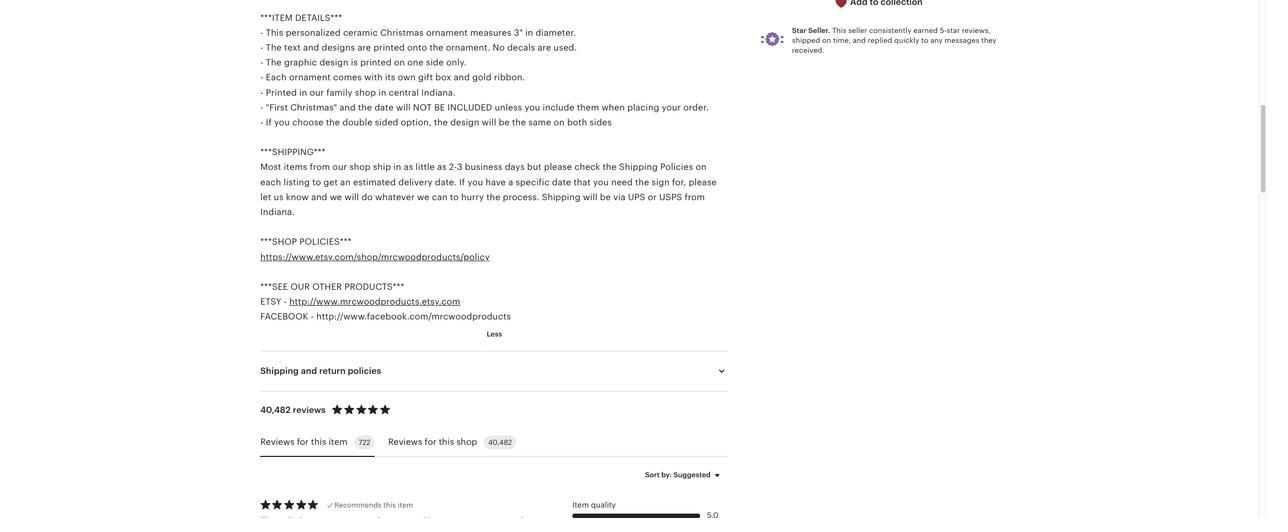 Task type: locate. For each thing, give the bounding box(es) containing it.
ribbon.
[[494, 72, 525, 83]]

1 horizontal spatial please
[[689, 177, 717, 188]]

1 horizontal spatial this
[[383, 502, 396, 510]]

2 vertical spatial shipping
[[260, 366, 299, 377]]

indiana. inside ***shipping*** most items from our shop ship in as little as 2-3 business days but please check the shipping policies on each listing to get an estimated delivery date.  if you have a specific date that you need the sign for, please let us know and we will do whatever we can to hurry the process.  shipping will be via ups or usps from indiana.
[[260, 207, 295, 218]]

this inside this seller consistently earned 5-star reviews, shipped on time, and replied quickly to any messages they received.
[[832, 26, 846, 35]]

personalized
[[286, 27, 341, 38]]

2 horizontal spatial shipping
[[619, 162, 658, 173]]

on left one at top
[[394, 57, 405, 68]]

1 vertical spatial shipping
[[542, 192, 581, 203]]

own
[[398, 72, 416, 83]]

- left text
[[260, 42, 263, 53]]

http://www.mrcwoodproducts.etsy.com link
[[289, 297, 460, 307]]

on down the seller.
[[822, 36, 831, 45]]

in
[[525, 27, 533, 38], [299, 87, 307, 98], [379, 87, 386, 98], [393, 162, 401, 173]]

return
[[319, 366, 346, 377]]

indiana.
[[421, 87, 456, 98], [260, 207, 295, 218]]

0 horizontal spatial indiana.
[[260, 207, 295, 218]]

0 horizontal spatial as
[[404, 162, 413, 173]]

2 for from the left
[[425, 437, 436, 448]]

1 horizontal spatial reviews
[[388, 437, 422, 448]]

if down "first on the top of page
[[266, 117, 272, 128]]

date up sided
[[374, 102, 394, 113]]

indiana. up 'be'
[[421, 87, 456, 98]]

gold
[[472, 72, 492, 83]]

graphic
[[284, 57, 317, 68]]

a
[[508, 177, 513, 188]]

include
[[543, 102, 575, 113]]

printed down christmas on the top of the page
[[373, 42, 405, 53]]

1 horizontal spatial be
[[600, 192, 611, 203]]

text
[[284, 42, 301, 53]]

our up an
[[333, 162, 347, 173]]

ornament.
[[446, 42, 490, 53]]

0 vertical spatial ornament
[[426, 27, 468, 38]]

- left each
[[260, 72, 263, 83]]

0 horizontal spatial if
[[266, 117, 272, 128]]

1 vertical spatial item
[[398, 502, 413, 510]]

facebook
[[260, 312, 308, 322]]

0 vertical spatial if
[[266, 117, 272, 128]]

are down diameter.
[[538, 42, 551, 53]]

please
[[544, 162, 572, 173], [689, 177, 717, 188]]

in right ship
[[393, 162, 401, 173]]

2 are from the left
[[538, 42, 551, 53]]

1 vertical spatial please
[[689, 177, 717, 188]]

***shop policies*** https://www.etsy.com/shop/mrcwoodproducts/policy
[[260, 237, 490, 263]]

1 vertical spatial our
[[333, 162, 347, 173]]

you right that
[[593, 177, 609, 188]]

if inside ***item details*** - this personalized ceramic christmas ornament measures 3" in diameter. - the text and designs are printed onto the ornament.  no decals are used. - the graphic design is printed on one side only. - each ornament comes with its own gift box and gold ribbon. - printed in our family shop in central indiana. - "first christmas" and the date will not be included unless you include them when placing your order. - if you choose the double sided option, the design will be the same on both sides
[[266, 117, 272, 128]]

1 vertical spatial be
[[600, 192, 611, 203]]

is
[[351, 57, 358, 68]]

and down personalized
[[303, 42, 319, 53]]

will down central
[[396, 102, 411, 113]]

1 vertical spatial indiana.
[[260, 207, 295, 218]]

0 vertical spatial printed
[[373, 42, 405, 53]]

1 horizontal spatial as
[[437, 162, 447, 173]]

1 vertical spatial from
[[685, 192, 705, 203]]

1 horizontal spatial we
[[417, 192, 429, 203]]

be down the unless
[[499, 117, 510, 128]]

delivery
[[398, 177, 433, 188]]

0 horizontal spatial please
[[544, 162, 572, 173]]

0 vertical spatial be
[[499, 117, 510, 128]]

we down get
[[330, 192, 342, 203]]

our inside ***shipping*** most items from our shop ship in as little as 2-3 business days but please check the shipping policies on each listing to get an estimated delivery date.  if you have a specific date that you need the sign for, please let us know and we will do whatever we can to hurry the process.  shipping will be via ups or usps from indiana.
[[333, 162, 347, 173]]

be inside ***item details*** - this personalized ceramic christmas ornament measures 3" in diameter. - the text and designs are printed onto the ornament.  no decals are used. - the graphic design is printed on one side only. - each ornament comes with its own gift box and gold ribbon. - printed in our family shop in central indiana. - "first christmas" and the date will not be included unless you include them when placing your order. - if you choose the double sided option, the design will be the same on both sides
[[499, 117, 510, 128]]

each
[[266, 72, 287, 83]]

the up each
[[266, 57, 282, 68]]

shipping down that
[[542, 192, 581, 203]]

0 vertical spatial the
[[266, 42, 282, 53]]

if down the 3
[[459, 177, 465, 188]]

from up get
[[310, 162, 330, 173]]

0 horizontal spatial 40,482
[[260, 405, 291, 416]]

gift
[[418, 72, 433, 83]]

as left 2-
[[437, 162, 447, 173]]

shipping up need
[[619, 162, 658, 173]]

if inside ***shipping*** most items from our shop ship in as little as 2-3 business days but please check the shipping policies on each listing to get an estimated delivery date.  if you have a specific date that you need the sign for, please let us know and we will do whatever we can to hurry the process.  shipping will be via ups or usps from indiana.
[[459, 177, 465, 188]]

ornament up ornament.
[[426, 27, 468, 38]]

2 horizontal spatial this
[[439, 437, 454, 448]]

sort by: suggested button
[[637, 464, 732, 487]]

1 horizontal spatial shipping
[[542, 192, 581, 203]]

are down ceramic
[[358, 42, 371, 53]]

1 horizontal spatial to
[[450, 192, 459, 203]]

this down ***item
[[266, 27, 283, 38]]

- left "first on the top of page
[[260, 102, 263, 113]]

2 reviews from the left
[[388, 437, 422, 448]]

0 horizontal spatial ornament
[[289, 72, 331, 83]]

1 vertical spatial design
[[450, 117, 479, 128]]

5-
[[940, 26, 947, 35]]

sides
[[590, 117, 612, 128]]

usps
[[659, 192, 682, 203]]

on right policies
[[696, 162, 707, 173]]

in up christmas"
[[299, 87, 307, 98]]

date inside ***shipping*** most items from our shop ship in as little as 2-3 business days but please check the shipping policies on each listing to get an estimated delivery date.  if you have a specific date that you need the sign for, please let us know and we will do whatever we can to hurry the process.  shipping will be via ups or usps from indiana.
[[552, 177, 571, 188]]

we left can
[[417, 192, 429, 203]]

1 vertical spatial shop
[[349, 162, 371, 173]]

1 reviews from the left
[[260, 437, 295, 448]]

- right etsy
[[284, 297, 287, 307]]

this
[[311, 437, 326, 448], [439, 437, 454, 448], [383, 502, 396, 510]]

business
[[465, 162, 502, 173]]

1 horizontal spatial our
[[333, 162, 347, 173]]

products***
[[345, 282, 404, 293]]

printed
[[266, 87, 297, 98]]

design down designs
[[320, 57, 349, 68]]

process.
[[503, 192, 539, 203]]

40,482
[[260, 405, 291, 416], [488, 439, 512, 447]]

***item
[[260, 12, 293, 23]]

be inside ***shipping*** most items from our shop ship in as little as 2-3 business days but please check the shipping policies on each listing to get an estimated delivery date.  if you have a specific date that you need the sign for, please let us know and we will do whatever we can to hurry the process.  shipping will be via ups or usps from indiana.
[[600, 192, 611, 203]]

this seller consistently earned 5-star reviews, shipped on time, and replied quickly to any messages they received.
[[792, 26, 997, 55]]

box
[[435, 72, 451, 83]]

"first
[[266, 102, 288, 113]]

your
[[662, 102, 681, 113]]

reviews down 40,482 reviews
[[260, 437, 295, 448]]

0 horizontal spatial shipping
[[260, 366, 299, 377]]

get
[[324, 177, 338, 188]]

40,482 for 40,482
[[488, 439, 512, 447]]

you up same
[[525, 102, 540, 113]]

1 horizontal spatial from
[[685, 192, 705, 203]]

0 vertical spatial design
[[320, 57, 349, 68]]

please right the for,
[[689, 177, 717, 188]]

they
[[981, 36, 997, 45]]

the left double
[[326, 117, 340, 128]]

***item details*** - this personalized ceramic christmas ornament measures 3" in diameter. - the text and designs are printed onto the ornament.  no decals are used. - the graphic design is printed on one side only. - each ornament comes with its own gift box and gold ribbon. - printed in our family shop in central indiana. - "first christmas" and the date will not be included unless you include them when placing your order. - if you choose the double sided option, the design will be the same on both sides
[[260, 12, 709, 128]]

and left return
[[301, 366, 317, 377]]

no
[[493, 42, 505, 53]]

https://www.etsy.com/shop/mrcwoodproducts/policy link
[[260, 252, 490, 263]]

0 horizontal spatial are
[[358, 42, 371, 53]]

and inside dropdown button
[[301, 366, 317, 377]]

double
[[342, 117, 373, 128]]

you
[[525, 102, 540, 113], [274, 117, 290, 128], [468, 177, 483, 188], [593, 177, 609, 188]]

on down include
[[554, 117, 565, 128]]

1 vertical spatial if
[[459, 177, 465, 188]]

- left printed
[[260, 87, 263, 98]]

shipping up 40,482 reviews
[[260, 366, 299, 377]]

not
[[413, 102, 432, 113]]

1 horizontal spatial indiana.
[[421, 87, 456, 98]]

printed up with
[[360, 57, 392, 68]]

design down included
[[450, 117, 479, 128]]

0 horizontal spatial from
[[310, 162, 330, 173]]

ornament
[[426, 27, 468, 38], [289, 72, 331, 83]]

2-
[[449, 162, 457, 173]]

know
[[286, 192, 309, 203]]

to left get
[[312, 177, 321, 188]]

- left 'graphic'
[[260, 57, 263, 68]]

please right but
[[544, 162, 572, 173]]

and down seller
[[853, 36, 866, 45]]

0 horizontal spatial this
[[266, 27, 283, 38]]

when
[[602, 102, 625, 113]]

the down have
[[486, 192, 500, 203]]

1 for from the left
[[297, 437, 309, 448]]

0 horizontal spatial item
[[329, 437, 348, 448]]

the down the unless
[[512, 117, 526, 128]]

item left 722
[[329, 437, 348, 448]]

item quality
[[572, 501, 616, 510]]

star
[[792, 26, 807, 35]]

to right can
[[450, 192, 459, 203]]

0 horizontal spatial this
[[311, 437, 326, 448]]

2 vertical spatial to
[[450, 192, 459, 203]]

reviews
[[260, 437, 295, 448], [388, 437, 422, 448]]

- up the ***shipping*** at top
[[260, 117, 263, 128]]

this
[[832, 26, 846, 35], [266, 27, 283, 38]]

on inside ***shipping*** most items from our shop ship in as little as 2-3 business days but please check the shipping policies on each listing to get an estimated delivery date.  if you have a specific date that you need the sign for, please let us know and we will do whatever we can to hurry the process.  shipping will be via ups or usps from indiana.
[[696, 162, 707, 173]]

ornament down 'graphic'
[[289, 72, 331, 83]]

to down 'earned'
[[921, 36, 929, 45]]

item right recommends on the bottom left of page
[[398, 502, 413, 510]]

be left the via
[[600, 192, 611, 203]]

messages
[[945, 36, 979, 45]]

the
[[266, 42, 282, 53], [266, 57, 282, 68]]

one
[[407, 57, 424, 68]]

in inside ***shipping*** most items from our shop ship in as little as 2-3 business days but please check the shipping policies on each listing to get an estimated delivery date.  if you have a specific date that you need the sign for, please let us know and we will do whatever we can to hurry the process.  shipping will be via ups or usps from indiana.
[[393, 162, 401, 173]]

0 vertical spatial shop
[[355, 87, 376, 98]]

0 horizontal spatial our
[[310, 87, 324, 98]]

1 vertical spatial date
[[552, 177, 571, 188]]

1 horizontal spatial are
[[538, 42, 551, 53]]

date left that
[[552, 177, 571, 188]]

0 vertical spatial indiana.
[[421, 87, 456, 98]]

shipping
[[619, 162, 658, 173], [542, 192, 581, 203], [260, 366, 299, 377]]

reviews right 722
[[388, 437, 422, 448]]

for for shop
[[425, 437, 436, 448]]

etsy
[[260, 297, 281, 307]]

0 vertical spatial date
[[374, 102, 394, 113]]

1 horizontal spatial for
[[425, 437, 436, 448]]

as up delivery
[[404, 162, 413, 173]]

this for shop
[[439, 437, 454, 448]]

the left text
[[266, 42, 282, 53]]

indiana. inside ***item details*** - this personalized ceramic christmas ornament measures 3" in diameter. - the text and designs are printed onto the ornament.  no decals are used. - the graphic design is printed on one side only. - each ornament comes with its own gift box and gold ribbon. - printed in our family shop in central indiana. - "first christmas" and the date will not be included unless you include them when placing your order. - if you choose the double sided option, the design will be the same on both sides
[[421, 87, 456, 98]]

0 horizontal spatial date
[[374, 102, 394, 113]]

0 vertical spatial from
[[310, 162, 330, 173]]

1 horizontal spatial this
[[832, 26, 846, 35]]

unless
[[495, 102, 522, 113]]

listing
[[284, 177, 310, 188]]

recommends this item
[[334, 502, 413, 510]]

need
[[611, 177, 633, 188]]

1 horizontal spatial ornament
[[426, 27, 468, 38]]

and inside this seller consistently earned 5-star reviews, shipped on time, and replied quickly to any messages they received.
[[853, 36, 866, 45]]

the
[[430, 42, 444, 53], [358, 102, 372, 113], [326, 117, 340, 128], [434, 117, 448, 128], [512, 117, 526, 128], [603, 162, 617, 173], [635, 177, 649, 188], [486, 192, 500, 203]]

0 horizontal spatial reviews
[[260, 437, 295, 448]]

0 vertical spatial please
[[544, 162, 572, 173]]

1 vertical spatial the
[[266, 57, 282, 68]]

0 horizontal spatial for
[[297, 437, 309, 448]]

1 vertical spatial 40,482
[[488, 439, 512, 447]]

both
[[567, 117, 587, 128]]

from down the for,
[[685, 192, 705, 203]]

will
[[396, 102, 411, 113], [482, 117, 496, 128], [345, 192, 359, 203], [583, 192, 598, 203]]

0 vertical spatial 40,482
[[260, 405, 291, 416]]

722
[[359, 439, 370, 447]]

40,482 inside tab list
[[488, 439, 512, 447]]

0 horizontal spatial to
[[312, 177, 321, 188]]

indiana. down us
[[260, 207, 295, 218]]

the up "ups" on the top
[[635, 177, 649, 188]]

0 horizontal spatial be
[[499, 117, 510, 128]]

the up need
[[603, 162, 617, 173]]

2 vertical spatial shop
[[456, 437, 477, 448]]

1 horizontal spatial 40,482
[[488, 439, 512, 447]]

0 vertical spatial to
[[921, 36, 929, 45]]

this for item
[[311, 437, 326, 448]]

any
[[931, 36, 943, 45]]

shop inside ***item details*** - this personalized ceramic christmas ornament measures 3" in diameter. - the text and designs are printed onto the ornament.  no decals are used. - the graphic design is printed on one side only. - each ornament comes with its own gift box and gold ribbon. - printed in our family shop in central indiana. - "first christmas" and the date will not be included unless you include them when placing your order. - if you choose the double sided option, the design will be the same on both sides
[[355, 87, 376, 98]]

and down get
[[311, 192, 327, 203]]

0 vertical spatial our
[[310, 87, 324, 98]]

reviews for reviews for this shop
[[388, 437, 422, 448]]

less button
[[478, 325, 510, 345]]

2 we from the left
[[417, 192, 429, 203]]

and down family
[[340, 102, 356, 113]]

measures
[[470, 27, 512, 38]]

1 vertical spatial ornament
[[289, 72, 331, 83]]

1 horizontal spatial date
[[552, 177, 571, 188]]

1 horizontal spatial item
[[398, 502, 413, 510]]

0 horizontal spatial we
[[330, 192, 342, 203]]

this up time,
[[832, 26, 846, 35]]

our up christmas"
[[310, 87, 324, 98]]

2 horizontal spatial to
[[921, 36, 929, 45]]

tab list
[[260, 430, 728, 458]]

1 horizontal spatial if
[[459, 177, 465, 188]]

policies***
[[299, 237, 352, 248]]

date
[[374, 102, 394, 113], [552, 177, 571, 188]]



Task type: vqa. For each thing, say whether or not it's contained in the screenshot.
Categories
no



Task type: describe. For each thing, give the bounding box(es) containing it.
0 vertical spatial shipping
[[619, 162, 658, 173]]

on inside this seller consistently earned 5-star reviews, shipped on time, and replied quickly to any messages they received.
[[822, 36, 831, 45]]

shipping inside dropdown button
[[260, 366, 299, 377]]

the down 'be'
[[434, 117, 448, 128]]

40,482 reviews
[[260, 405, 326, 416]]

our inside ***item details*** - this personalized ceramic christmas ornament measures 3" in diameter. - the text and designs are printed onto the ornament.  no decals are used. - the graphic design is printed on one side only. - each ornament comes with its own gift box and gold ribbon. - printed in our family shop in central indiana. - "first christmas" and the date will not be included unless you include them when placing your order. - if you choose the double sided option, the design will be the same on both sides
[[310, 87, 324, 98]]

sign
[[652, 177, 670, 188]]

will down that
[[583, 192, 598, 203]]

recommends
[[334, 502, 382, 510]]

only.
[[446, 57, 467, 68]]

used.
[[554, 42, 577, 53]]

shipping and return policies button
[[250, 358, 738, 385]]

1 the from the top
[[266, 42, 282, 53]]

ceramic
[[343, 27, 378, 38]]

1 we from the left
[[330, 192, 342, 203]]

whatever
[[375, 192, 415, 203]]

most
[[260, 162, 281, 173]]

reviews for this shop
[[388, 437, 477, 448]]

same
[[529, 117, 551, 128]]

3
[[457, 162, 462, 173]]

the up double
[[358, 102, 372, 113]]

earned
[[914, 26, 938, 35]]

will down included
[[482, 117, 496, 128]]

specific
[[516, 177, 550, 188]]

1 horizontal spatial design
[[450, 117, 479, 128]]

diameter.
[[536, 27, 576, 38]]

for,
[[672, 177, 686, 188]]

star
[[947, 26, 960, 35]]

***shipping*** most items from our shop ship in as little as 2-3 business days but please check the shipping policies on each listing to get an estimated delivery date.  if you have a specific date that you need the sign for, please let us know and we will do whatever we can to hurry the process.  shipping will be via ups or usps from indiana.
[[260, 147, 717, 218]]

you down "first on the top of page
[[274, 117, 290, 128]]

3"
[[514, 27, 523, 38]]

1 vertical spatial to
[[312, 177, 321, 188]]

decals
[[507, 42, 535, 53]]

central
[[389, 87, 419, 98]]

reviews for reviews for this item
[[260, 437, 295, 448]]

check
[[574, 162, 600, 173]]

in right 3"
[[525, 27, 533, 38]]

star seller.
[[792, 26, 830, 35]]

shipping and return policies
[[260, 366, 381, 377]]

consistently
[[869, 26, 912, 35]]

date.
[[435, 177, 457, 188]]

https://www.etsy.com/shop/mrcwoodproducts/policy
[[260, 252, 490, 263]]

with
[[364, 72, 383, 83]]

policies
[[348, 366, 381, 377]]

this inside ***item details*** - this personalized ceramic christmas ornament measures 3" in diameter. - the text and designs are printed onto the ornament.  no decals are used. - the graphic design is printed on one side only. - each ornament comes with its own gift box and gold ribbon. - printed in our family shop in central indiana. - "first christmas" and the date will not be included unless you include them when placing your order. - if you choose the double sided option, the design will be the same on both sides
[[266, 27, 283, 38]]

- down ***item
[[260, 27, 263, 38]]

and down 'only.'
[[454, 72, 470, 83]]

christmas
[[380, 27, 424, 38]]

that
[[574, 177, 591, 188]]

received.
[[792, 46, 824, 55]]

the up side
[[430, 42, 444, 53]]

***shop
[[260, 237, 297, 248]]

in down its
[[379, 87, 386, 98]]

days
[[505, 162, 525, 173]]

1 are from the left
[[358, 42, 371, 53]]

reviews for this item
[[260, 437, 348, 448]]

time,
[[833, 36, 851, 45]]

shop inside ***shipping*** most items from our shop ship in as little as 2-3 business days but please check the shipping policies on each listing to get an estimated delivery date.  if you have a specific date that you need the sign for, please let us know and we will do whatever we can to hurry the process.  shipping will be via ups or usps from indiana.
[[349, 162, 371, 173]]

included
[[448, 102, 492, 113]]

1 vertical spatial printed
[[360, 57, 392, 68]]

0 horizontal spatial design
[[320, 57, 349, 68]]

christmas"
[[290, 102, 337, 113]]

replied
[[868, 36, 892, 45]]

will left the do
[[345, 192, 359, 203]]

- right facebook
[[311, 312, 314, 322]]

us
[[274, 192, 284, 203]]

2 as from the left
[[437, 162, 447, 173]]

and inside ***shipping*** most items from our shop ship in as little as 2-3 business days but please check the shipping policies on each listing to get an estimated delivery date.  if you have a specific date that you need the sign for, please let us know and we will do whatever we can to hurry the process.  shipping will be via ups or usps from indiana.
[[311, 192, 327, 203]]

do
[[361, 192, 373, 203]]

***see our other products*** etsy - http://www.mrcwoodproducts.etsy.com facebook - http://www.facebook.com/mrcwoodproducts
[[260, 282, 511, 322]]

to inside this seller consistently earned 5-star reviews, shipped on time, and replied quickly to any messages they received.
[[921, 36, 929, 45]]

order.
[[683, 102, 709, 113]]

tab list containing reviews for this item
[[260, 430, 728, 458]]

0 vertical spatial item
[[329, 437, 348, 448]]

side
[[426, 57, 444, 68]]

ups
[[628, 192, 645, 203]]

by:
[[661, 471, 672, 480]]

onto
[[407, 42, 427, 53]]

an
[[340, 177, 351, 188]]

estimated
[[353, 177, 396, 188]]

item
[[572, 501, 589, 510]]

each
[[260, 177, 281, 188]]

you up the hurry
[[468, 177, 483, 188]]

for for item
[[297, 437, 309, 448]]

placing
[[627, 102, 659, 113]]

date inside ***item details*** - this personalized ceramic christmas ornament measures 3" in diameter. - the text and designs are printed onto the ornament.  no decals are used. - the graphic design is printed on one side only. - each ornament comes with its own gift box and gold ribbon. - printed in our family shop in central indiana. - "first christmas" and the date will not be included unless you include them when placing your order. - if you choose the double sided option, the design will be the same on both sides
[[374, 102, 394, 113]]

2 the from the top
[[266, 57, 282, 68]]

its
[[385, 72, 395, 83]]

details***
[[295, 12, 342, 23]]

can
[[432, 192, 448, 203]]

1 as from the left
[[404, 162, 413, 173]]

reviews
[[293, 405, 326, 416]]

shipped
[[792, 36, 820, 45]]

40,482 for 40,482 reviews
[[260, 405, 291, 416]]

comes
[[333, 72, 362, 83]]

quickly
[[894, 36, 919, 45]]

suggested
[[674, 471, 711, 480]]

items
[[284, 162, 307, 173]]

choose
[[292, 117, 324, 128]]

but
[[527, 162, 542, 173]]

quality
[[591, 501, 616, 510]]

option,
[[401, 117, 432, 128]]

other
[[312, 282, 342, 293]]

designs
[[322, 42, 355, 53]]

via
[[613, 192, 626, 203]]



